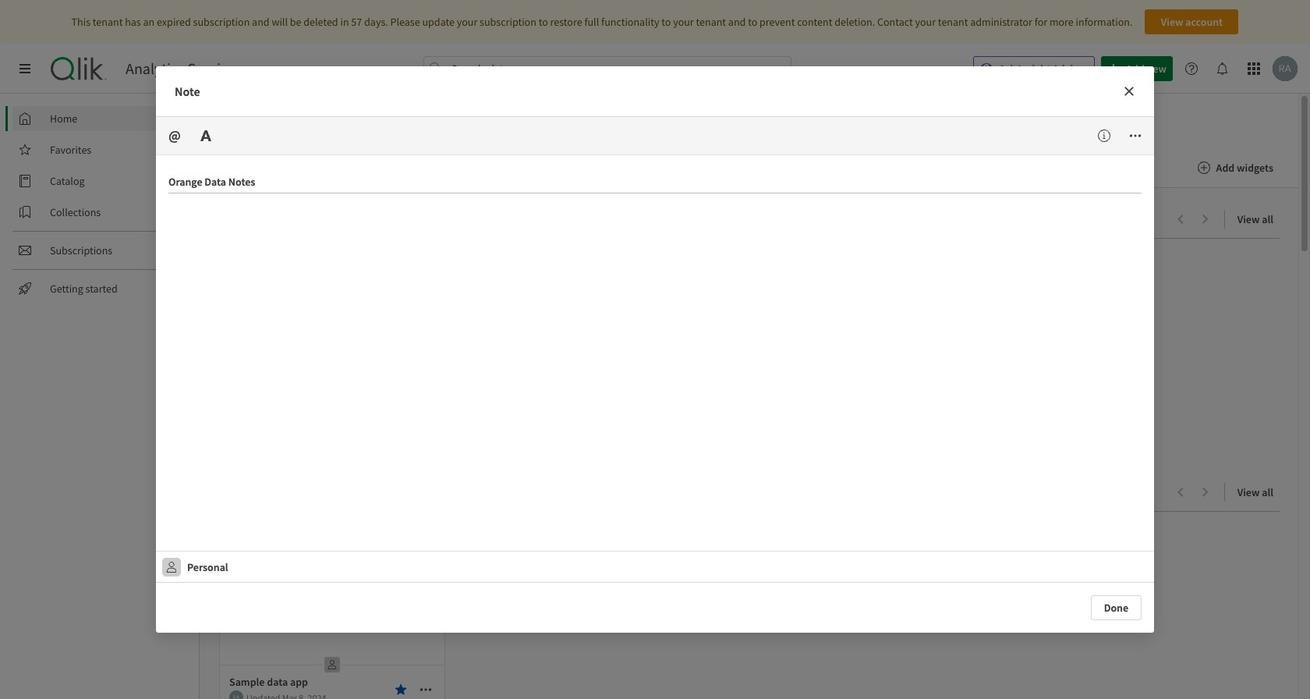 Task type: locate. For each thing, give the bounding box(es) containing it.
toggle formatting image
[[200, 130, 212, 142]]

navigation pane element
[[0, 100, 199, 307]]

tab list
[[220, 150, 286, 187]]

close sidebar menu image
[[19, 62, 31, 75]]

Note title text field
[[169, 168, 1142, 194]]

ruby anderson image
[[229, 691, 243, 699]]

dialog
[[156, 66, 1155, 633]]

insert mention element
[[162, 123, 193, 148]]

details image
[[1092, 123, 1124, 148]]

ruby anderson element
[[229, 691, 243, 699]]



Task type: vqa. For each thing, say whether or not it's contained in the screenshot.
the Create collection ELEMENT
no



Task type: describe. For each thing, give the bounding box(es) containing it.
close image
[[1124, 85, 1136, 98]]

analytics services element
[[126, 59, 242, 78]]

unfavorite image
[[395, 684, 407, 696]]



